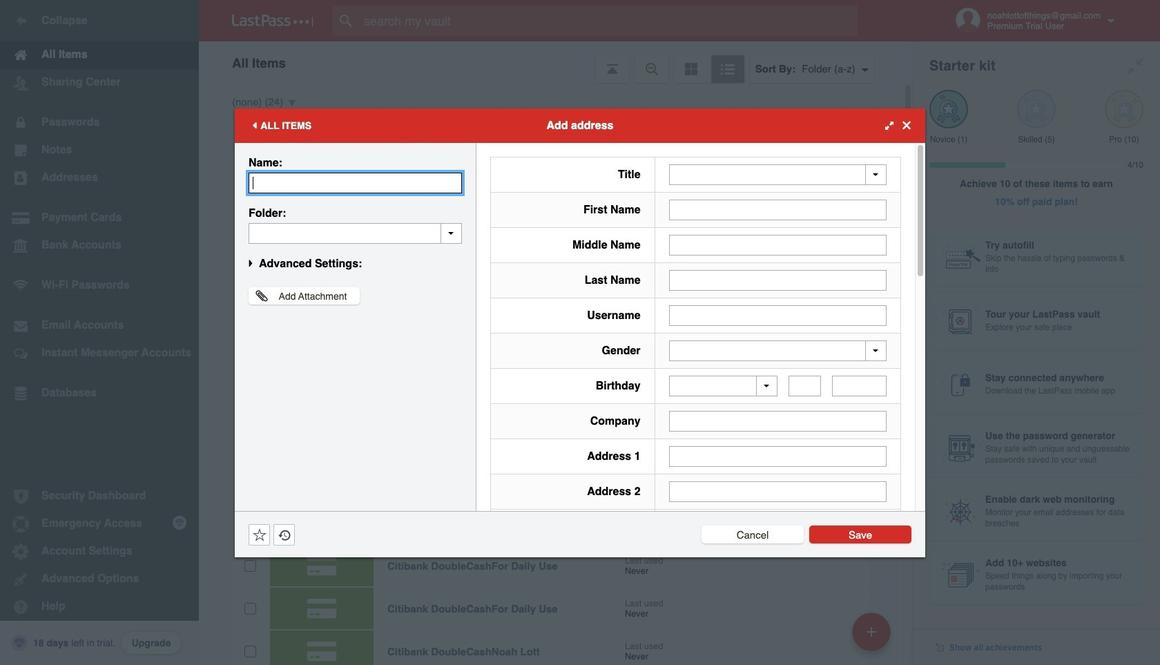 Task type: describe. For each thing, give the bounding box(es) containing it.
new item navigation
[[848, 609, 899, 665]]

new item image
[[867, 627, 877, 637]]

Search search field
[[333, 6, 885, 36]]



Task type: locate. For each thing, give the bounding box(es) containing it.
main navigation navigation
[[0, 0, 199, 665]]

dialog
[[235, 108, 926, 665]]

lastpass image
[[232, 15, 314, 27]]

vault options navigation
[[199, 41, 913, 83]]

search my vault text field
[[333, 6, 885, 36]]

None text field
[[249, 172, 462, 193], [669, 199, 887, 220], [249, 223, 462, 243], [669, 270, 887, 290], [789, 376, 822, 397], [832, 376, 887, 397], [249, 172, 462, 193], [669, 199, 887, 220], [249, 223, 462, 243], [669, 270, 887, 290], [789, 376, 822, 397], [832, 376, 887, 397]]

None text field
[[669, 235, 887, 255], [669, 305, 887, 326], [669, 411, 887, 432], [669, 446, 887, 467], [669, 481, 887, 502], [669, 235, 887, 255], [669, 305, 887, 326], [669, 411, 887, 432], [669, 446, 887, 467], [669, 481, 887, 502]]



Task type: vqa. For each thing, say whether or not it's contained in the screenshot.
New item element
no



